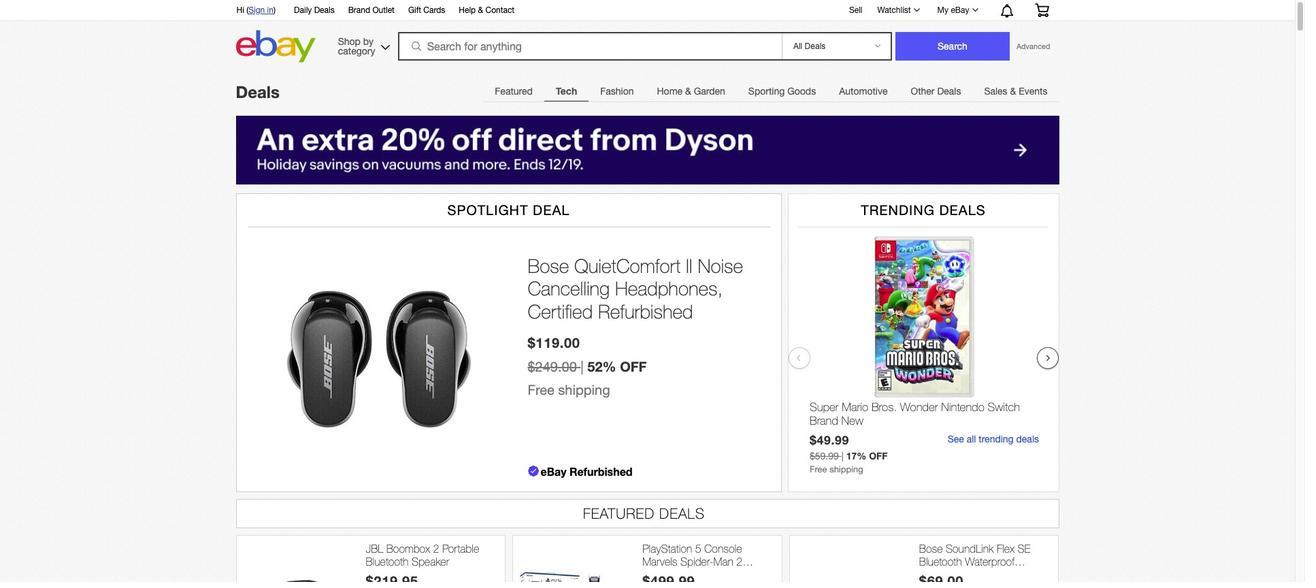 Task type: vqa. For each thing, say whether or not it's contained in the screenshot.
Bose
yes



Task type: describe. For each thing, give the bounding box(es) containing it.
$59.99 | 17% off free shipping
[[810, 450, 888, 474]]

0 vertical spatial free
[[528, 382, 555, 397]]

watchlist
[[878, 5, 911, 15]]

home & garden
[[657, 86, 726, 97]]

contact
[[486, 5, 515, 15]]

hi
[[237, 5, 244, 15]]

bluetooth for jbl
[[366, 555, 409, 568]]

brand outlet link
[[348, 3, 395, 18]]

help
[[459, 5, 476, 15]]

ii
[[686, 254, 693, 277]]

shop by category banner
[[229, 0, 1060, 66]]

tech menu bar
[[484, 77, 1060, 105]]

deals
[[1016, 434, 1039, 445]]

featured link
[[484, 78, 544, 105]]

boombox
[[386, 542, 430, 555]]

in
[[267, 5, 274, 15]]

bose for bose soundlink flex se bluetooth waterproof speaker, certified refurbished
[[920, 542, 943, 555]]

& for events
[[1011, 86, 1017, 97]]

super mario bros. wonder  nintendo switch brand new
[[810, 400, 1020, 428]]

deals link
[[236, 82, 280, 101]]

shop by category button
[[332, 30, 393, 60]]

home & garden link
[[646, 78, 737, 105]]

daily deals
[[294, 5, 335, 15]]

goods
[[788, 86, 816, 97]]

ebay inside the my ebay link
[[951, 5, 970, 15]]

trending
[[861, 202, 935, 218]]

outlet
[[373, 5, 395, 15]]

$49.99
[[810, 433, 849, 447]]

trending deals
[[861, 202, 986, 218]]

shop by category
[[338, 36, 375, 56]]

console
[[705, 542, 742, 555]]

see all trending deals
[[948, 434, 1039, 445]]

watchlist link
[[870, 2, 926, 18]]

mario
[[842, 400, 868, 414]]

certified inside bose soundlink flex se bluetooth waterproof speaker, certified refurbished
[[963, 569, 1000, 581]]

switch
[[988, 400, 1020, 414]]

$249.00
[[528, 358, 577, 374]]

bose quietcomfort ii noise cancelling headphones, certified refurbished
[[528, 254, 743, 323]]

deals for trending deals
[[940, 202, 986, 218]]

5
[[696, 542, 702, 555]]

account navigation
[[229, 0, 1060, 21]]

jbl boombox 2 portable bluetooth speaker
[[366, 542, 479, 568]]

sales & events link
[[973, 78, 1060, 105]]

brand inside the super mario bros. wonder  nintendo switch brand new
[[810, 414, 838, 428]]

automotive link
[[828, 78, 900, 105]]

see all trending deals link
[[948, 434, 1039, 445]]

trending
[[979, 434, 1014, 445]]

gift cards
[[408, 5, 445, 15]]

sign in link
[[249, 5, 274, 15]]

bose soundlink flex se bluetooth waterproof speaker, certified refurbished
[[920, 542, 1031, 582]]

sporting
[[749, 86, 785, 97]]

super mario bros. wonder  nintendo switch brand new link
[[810, 400, 1039, 431]]

wonder
[[900, 400, 938, 414]]

bluetooth for bose
[[920, 555, 962, 568]]

other
[[911, 86, 935, 97]]

shop
[[338, 36, 361, 47]]

featured for featured
[[495, 86, 533, 97]]

sell
[[849, 5, 863, 15]]

help & contact link
[[459, 3, 515, 18]]

category
[[338, 45, 375, 56]]

bose quietcomfort ii noise cancelling headphones, certified refurbished link
[[528, 254, 768, 323]]

gift
[[408, 5, 421, 15]]

sales
[[985, 86, 1008, 97]]

speaker,
[[920, 569, 960, 581]]

deals for other deals
[[938, 86, 961, 97]]

tech
[[556, 85, 577, 97]]

other deals link
[[900, 78, 973, 105]]

featured deals
[[583, 505, 705, 521]]

0 horizontal spatial ebay
[[541, 465, 567, 478]]

daily deals link
[[294, 3, 335, 18]]

(
[[247, 5, 249, 15]]

sales & events
[[985, 86, 1048, 97]]

playstation 5 console marvels spider-man 2 bundle
[[643, 542, 743, 581]]

cancelling
[[528, 277, 610, 300]]

playstation
[[643, 542, 692, 555]]

bose soundlink flex se bluetooth waterproof speaker, certified refurbished link
[[920, 542, 1052, 582]]

$119.00
[[528, 334, 580, 350]]

gift cards link
[[408, 3, 445, 18]]

bros.
[[872, 400, 897, 414]]

super
[[810, 400, 839, 414]]



Task type: locate. For each thing, give the bounding box(es) containing it.
off right "52%"
[[620, 358, 647, 374]]

quietcomfort
[[574, 254, 681, 277]]

advanced
[[1017, 42, 1051, 50]]

spotlight
[[448, 202, 529, 218]]

sign
[[249, 5, 265, 15]]

| inside the $59.99 | 17% off free shipping
[[842, 451, 844, 462]]

1 vertical spatial ebay
[[541, 465, 567, 478]]

spider-
[[681, 555, 714, 568]]

0 vertical spatial refurbished
[[598, 300, 693, 323]]

0 vertical spatial featured
[[495, 86, 533, 97]]

1 vertical spatial featured
[[583, 505, 655, 521]]

free down $249.00
[[528, 382, 555, 397]]

& right home
[[685, 86, 691, 97]]

speaker
[[412, 555, 449, 568]]

2 right man
[[737, 555, 743, 568]]

0 horizontal spatial certified
[[528, 300, 593, 323]]

& right "sales"
[[1011, 86, 1017, 97]]

tech tab list
[[484, 77, 1060, 105]]

52%
[[588, 358, 616, 374]]

deals inside account navigation
[[314, 5, 335, 15]]

automotive
[[839, 86, 888, 97]]

& inside account navigation
[[478, 5, 483, 15]]

0 horizontal spatial bluetooth
[[366, 555, 409, 568]]

1 vertical spatial bose
[[920, 542, 943, 555]]

your shopping cart image
[[1034, 3, 1050, 17]]

my ebay link
[[930, 2, 985, 18]]

0 horizontal spatial featured
[[495, 86, 533, 97]]

certified
[[528, 300, 593, 323], [963, 569, 1000, 581]]

1 horizontal spatial certified
[[963, 569, 1000, 581]]

off
[[620, 358, 647, 374], [869, 450, 888, 462]]

1 horizontal spatial |
[[842, 451, 844, 462]]

my ebay
[[938, 5, 970, 15]]

2 inside jbl boombox 2 portable bluetooth speaker
[[433, 542, 439, 555]]

ebay
[[951, 5, 970, 15], [541, 465, 567, 478]]

events
[[1019, 86, 1048, 97]]

advanced link
[[1010, 33, 1057, 60]]

0 vertical spatial brand
[[348, 5, 370, 15]]

0 vertical spatial off
[[620, 358, 647, 374]]

tech link
[[544, 78, 589, 105]]

soundlink
[[946, 542, 994, 555]]

bluetooth
[[366, 555, 409, 568], [920, 555, 962, 568]]

0 horizontal spatial 2
[[433, 542, 439, 555]]

my
[[938, 5, 949, 15]]

refurbished
[[598, 300, 693, 323], [570, 465, 633, 478], [920, 582, 974, 582]]

bose up the speaker,
[[920, 542, 943, 555]]

bose inside bose soundlink flex se bluetooth waterproof speaker, certified refurbished
[[920, 542, 943, 555]]

bose for bose quietcomfort ii noise cancelling headphones, certified refurbished
[[528, 254, 569, 277]]

brand down super
[[810, 414, 838, 428]]

waterproof
[[965, 555, 1015, 568]]

none submit inside shop by category banner
[[896, 32, 1010, 61]]

17%
[[846, 450, 866, 462]]

off inside the $59.99 | 17% off free shipping
[[869, 450, 888, 462]]

0 horizontal spatial brand
[[348, 5, 370, 15]]

&
[[478, 5, 483, 15], [685, 86, 691, 97], [1011, 86, 1017, 97]]

flex
[[997, 542, 1015, 555]]

off for 17%
[[869, 450, 888, 462]]

certified down waterproof
[[963, 569, 1000, 581]]

| left "17%"
[[842, 451, 844, 462]]

brand left outlet
[[348, 5, 370, 15]]

& for garden
[[685, 86, 691, 97]]

2 inside the 'playstation 5 console marvels spider-man 2 bundle'
[[737, 555, 743, 568]]

ebay refurbished
[[541, 465, 633, 478]]

0 vertical spatial ebay
[[951, 5, 970, 15]]

deals
[[314, 5, 335, 15], [236, 82, 280, 101], [938, 86, 961, 97], [940, 202, 986, 218], [660, 505, 705, 521]]

1 vertical spatial free
[[810, 464, 827, 474]]

bluetooth down jbl
[[366, 555, 409, 568]]

0 horizontal spatial &
[[478, 5, 483, 15]]

1 vertical spatial refurbished
[[570, 465, 633, 478]]

1 horizontal spatial bose
[[920, 542, 943, 555]]

garden
[[694, 86, 726, 97]]

by
[[363, 36, 374, 47]]

bluetooth inside jbl boombox 2 portable bluetooth speaker
[[366, 555, 409, 568]]

shipping down $249.00 | 52% off
[[558, 382, 610, 397]]

sell link
[[843, 5, 869, 15]]

deals for daily deals
[[314, 5, 335, 15]]

bluetooth inside bose soundlink flex se bluetooth waterproof speaker, certified refurbished
[[920, 555, 962, 568]]

2 up speaker
[[433, 542, 439, 555]]

| for 17%
[[842, 451, 844, 462]]

brand inside account navigation
[[348, 5, 370, 15]]

0 vertical spatial 2
[[433, 542, 439, 555]]

2 horizontal spatial &
[[1011, 86, 1017, 97]]

| for 52%
[[581, 358, 584, 374]]

1 horizontal spatial shipping
[[830, 464, 863, 474]]

playstation 5 console marvels spider-man 2 bundle link
[[643, 542, 775, 581]]

sporting goods
[[749, 86, 816, 97]]

2
[[433, 542, 439, 555], [737, 555, 743, 568]]

certified down cancelling
[[528, 300, 593, 323]]

1 horizontal spatial off
[[869, 450, 888, 462]]

shipping down "17%"
[[830, 464, 863, 474]]

None submit
[[896, 32, 1010, 61]]

portable
[[442, 542, 479, 555]]

nintendo
[[941, 400, 985, 414]]

deals for featured deals
[[660, 505, 705, 521]]

1 vertical spatial 2
[[737, 555, 743, 568]]

home
[[657, 86, 683, 97]]

0 horizontal spatial free
[[528, 382, 555, 397]]

free shipping
[[528, 382, 610, 397]]

1 vertical spatial off
[[869, 450, 888, 462]]

0 horizontal spatial bose
[[528, 254, 569, 277]]

0 horizontal spatial off
[[620, 358, 647, 374]]

| left "52%"
[[581, 358, 584, 374]]

free down $59.99
[[810, 464, 827, 474]]

featured down ebay refurbished
[[583, 505, 655, 521]]

1 vertical spatial certified
[[963, 569, 1000, 581]]

bluetooth up the speaker,
[[920, 555, 962, 568]]

1 horizontal spatial free
[[810, 464, 827, 474]]

daily
[[294, 5, 312, 15]]

featured left tech link
[[495, 86, 533, 97]]

1 horizontal spatial 2
[[737, 555, 743, 568]]

all
[[967, 434, 976, 445]]

fashion link
[[589, 78, 646, 105]]

noise
[[698, 254, 743, 277]]

0 vertical spatial shipping
[[558, 382, 610, 397]]

0 vertical spatial certified
[[528, 300, 593, 323]]

& right help
[[478, 5, 483, 15]]

jbl boombox 2 portable bluetooth speaker link
[[366, 542, 498, 569]]

certified inside bose quietcomfort ii noise cancelling headphones, certified refurbished
[[528, 300, 593, 323]]

bose
[[528, 254, 569, 277], [920, 542, 943, 555]]

refurbished down headphones,
[[598, 300, 693, 323]]

refurbished down the speaker,
[[920, 582, 974, 582]]

man
[[714, 555, 734, 568]]

hi ( sign in )
[[237, 5, 276, 15]]

2 bluetooth from the left
[[920, 555, 962, 568]]

deals inside tech menu bar
[[938, 86, 961, 97]]

$249.00 | 52% off
[[528, 358, 647, 374]]

fashion
[[601, 86, 634, 97]]

bose up cancelling
[[528, 254, 569, 277]]

1 vertical spatial shipping
[[830, 464, 863, 474]]

& for contact
[[478, 5, 483, 15]]

Search for anything text field
[[400, 33, 779, 59]]

jbl
[[366, 542, 383, 555]]

help & contact
[[459, 5, 515, 15]]

& inside "link"
[[1011, 86, 1017, 97]]

bundle
[[643, 569, 674, 581]]

1 horizontal spatial bluetooth
[[920, 555, 962, 568]]

refurbished up featured deals
[[570, 465, 633, 478]]

1 horizontal spatial &
[[685, 86, 691, 97]]

1 horizontal spatial featured
[[583, 505, 655, 521]]

an extra 20% off direct from dyson holiday savings on vacuums and more. ends 12/19. image
[[236, 116, 1060, 184]]

deal
[[533, 202, 570, 218]]

spotlight deal
[[448, 202, 570, 218]]

featured inside tech menu bar
[[495, 86, 533, 97]]

0 horizontal spatial |
[[581, 358, 584, 374]]

0 horizontal spatial shipping
[[558, 382, 610, 397]]

|
[[581, 358, 584, 374], [842, 451, 844, 462]]

1 vertical spatial brand
[[810, 414, 838, 428]]

refurbished inside bose quietcomfort ii noise cancelling headphones, certified refurbished
[[598, 300, 693, 323]]

sporting goods link
[[737, 78, 828, 105]]

free inside the $59.99 | 17% off free shipping
[[810, 464, 827, 474]]

2 vertical spatial refurbished
[[920, 582, 974, 582]]

se
[[1018, 542, 1031, 555]]

bose inside bose quietcomfort ii noise cancelling headphones, certified refurbished
[[528, 254, 569, 277]]

| inside $249.00 | 52% off
[[581, 358, 584, 374]]

other deals
[[911, 86, 961, 97]]

new
[[841, 414, 863, 428]]

0 vertical spatial |
[[581, 358, 584, 374]]

shipping inside the $59.99 | 17% off free shipping
[[830, 464, 863, 474]]

see
[[948, 434, 964, 445]]

off for 52%
[[620, 358, 647, 374]]

1 horizontal spatial ebay
[[951, 5, 970, 15]]

1 vertical spatial |
[[842, 451, 844, 462]]

1 bluetooth from the left
[[366, 555, 409, 568]]

refurbished inside bose soundlink flex se bluetooth waterproof speaker, certified refurbished
[[920, 582, 974, 582]]

featured for featured deals
[[583, 505, 655, 521]]

1 horizontal spatial brand
[[810, 414, 838, 428]]

off right "17%"
[[869, 450, 888, 462]]

0 vertical spatial bose
[[528, 254, 569, 277]]

marvels
[[643, 555, 678, 568]]



